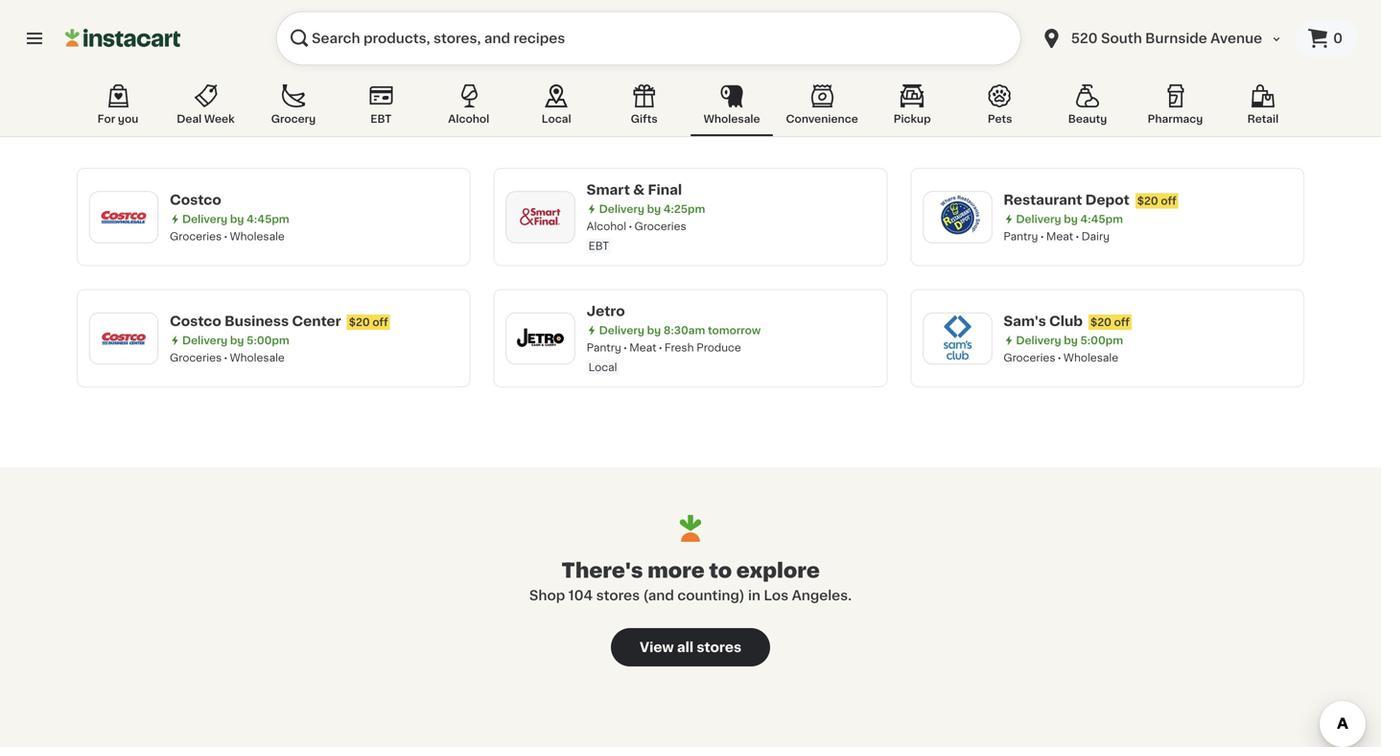 Task type: vqa. For each thing, say whether or not it's contained in the screenshot.
Buy
no



Task type: describe. For each thing, give the bounding box(es) containing it.
costco business center $20 off
[[170, 314, 388, 328]]

there's
[[561, 561, 643, 581]]

delivery by 5:00pm for business
[[182, 335, 289, 346]]

alcohol for alcohol
[[448, 114, 489, 124]]

pickup
[[894, 114, 931, 124]]

by for costco business center logo at the top of page
[[230, 335, 244, 346]]

counting)
[[678, 589, 745, 602]]

convenience button
[[779, 81, 866, 136]]

groceries inside 'alcohol groceries ebt'
[[635, 221, 687, 232]]

costco business center logo image
[[99, 313, 149, 363]]

delivery for smart & final logo
[[599, 204, 645, 214]]

wholesale for costco logo
[[230, 231, 285, 242]]

delivery for "jetro logo"
[[599, 325, 645, 336]]

view all stores
[[640, 641, 742, 654]]

by for sam's club logo
[[1064, 335, 1078, 346]]

delivery for costco business center logo at the top of page
[[182, 335, 228, 346]]

produce
[[697, 342, 741, 353]]

local button
[[515, 81, 598, 136]]

smart & final logo image
[[516, 192, 566, 242]]

alcohol for alcohol groceries ebt
[[587, 221, 627, 232]]

pets
[[988, 114, 1012, 124]]

off for sam's club
[[1114, 317, 1130, 327]]

business
[[225, 314, 289, 328]]

club
[[1050, 314, 1083, 328]]

pickup button
[[871, 81, 954, 136]]

4:25pm
[[664, 204, 705, 214]]

dairy
[[1082, 231, 1110, 242]]

5:00pm for $20
[[1081, 335, 1123, 346]]

ebt button
[[340, 81, 422, 136]]

beauty button
[[1047, 81, 1129, 136]]

alcohol groceries ebt
[[587, 221, 687, 251]]

delivery for restaurant depot logo
[[1016, 214, 1062, 224]]

pharmacy
[[1148, 114, 1203, 124]]

all
[[677, 641, 694, 654]]

delivery by 8:30am tomorrow
[[599, 325, 761, 336]]

gifts
[[631, 114, 658, 124]]

delivery by 4:45pm for wholesale
[[182, 214, 289, 224]]

delivery for sam's club logo
[[1016, 335, 1062, 346]]

restaurant
[[1004, 193, 1083, 207]]

convenience
[[786, 114, 858, 124]]

4:45pm for wholesale
[[247, 214, 289, 224]]

meat for fresh
[[630, 342, 657, 353]]

costco for costco business center $20 off
[[170, 314, 221, 328]]

there's more to explore shop 104 stores (and counting) in los angeles.
[[529, 561, 852, 602]]

jetro logo image
[[516, 313, 566, 363]]

beauty
[[1068, 114, 1107, 124]]

(and
[[643, 589, 674, 602]]

deal week
[[177, 114, 235, 124]]

520 south burnside avenue button
[[1041, 12, 1284, 65]]

depot
[[1086, 193, 1130, 207]]

jetro
[[587, 305, 625, 318]]

sam's club $20 off
[[1004, 314, 1130, 328]]

south
[[1101, 32, 1142, 45]]

los
[[764, 589, 789, 602]]

instacart image
[[65, 27, 180, 50]]

sam's
[[1004, 314, 1046, 328]]



Task type: locate. For each thing, give the bounding box(es) containing it.
ebt right "grocery"
[[371, 114, 392, 124]]

$20 right club
[[1091, 317, 1112, 327]]

by for restaurant depot logo
[[1064, 214, 1078, 224]]

view all stores button
[[611, 628, 770, 667]]

groceries wholesale for costco
[[170, 352, 285, 363]]

avenue
[[1211, 32, 1263, 45]]

1 horizontal spatial pantry
[[1004, 231, 1038, 242]]

0 vertical spatial costco
[[170, 193, 221, 207]]

off right center
[[373, 317, 388, 327]]

local left the gifts
[[542, 114, 571, 124]]

groceries wholesale down business
[[170, 352, 285, 363]]

1 costco from the top
[[170, 193, 221, 207]]

groceries wholesale up business
[[170, 231, 285, 242]]

$20 right depot
[[1138, 195, 1159, 206]]

pharmacy button
[[1134, 81, 1217, 136]]

520 south burnside avenue
[[1071, 32, 1263, 45]]

1 vertical spatial alcohol
[[587, 221, 627, 232]]

0 horizontal spatial $20
[[349, 317, 370, 327]]

1 vertical spatial local
[[589, 362, 617, 373]]

delivery by 5:00pm
[[182, 335, 289, 346], [1016, 335, 1123, 346]]

stores inside 'there's more to explore shop 104 stores (and counting) in los angeles.'
[[596, 589, 640, 602]]

0 vertical spatial ebt
[[371, 114, 392, 124]]

alcohol down smart
[[587, 221, 627, 232]]

groceries wholesale
[[170, 231, 285, 242], [170, 352, 285, 363], [1004, 352, 1119, 363]]

1 horizontal spatial 5:00pm
[[1081, 335, 1123, 346]]

costco for costco
[[170, 193, 221, 207]]

costco right costco logo
[[170, 193, 221, 207]]

delivery by 5:00pm down 'sam's club $20 off'
[[1016, 335, 1123, 346]]

5:00pm down costco business center $20 off
[[247, 335, 289, 346]]

4:45pm
[[247, 214, 289, 224], [1081, 214, 1123, 224]]

groceries right costco business center logo at the top of page
[[170, 352, 222, 363]]

0 horizontal spatial 4:45pm
[[247, 214, 289, 224]]

1 delivery by 5:00pm from the left
[[182, 335, 289, 346]]

grocery
[[271, 114, 316, 124]]

1 horizontal spatial alcohol
[[587, 221, 627, 232]]

pantry down restaurant
[[1004, 231, 1038, 242]]

0 vertical spatial stores
[[596, 589, 640, 602]]

meat left fresh
[[630, 342, 657, 353]]

wholesale down 'sam's club $20 off'
[[1064, 352, 1119, 363]]

1 horizontal spatial meat
[[1047, 231, 1074, 242]]

wholesale inside wholesale button
[[704, 114, 760, 124]]

1 4:45pm from the left
[[247, 214, 289, 224]]

2 delivery by 4:45pm from the left
[[1016, 214, 1123, 224]]

1 delivery by 4:45pm from the left
[[182, 214, 289, 224]]

to
[[709, 561, 732, 581]]

off right depot
[[1161, 195, 1177, 206]]

ebt
[[371, 114, 392, 124], [589, 241, 609, 251]]

costco left business
[[170, 314, 221, 328]]

delivery right costco logo
[[182, 214, 228, 224]]

by for costco logo
[[230, 214, 244, 224]]

groceries right costco logo
[[170, 231, 222, 242]]

local inside button
[[542, 114, 571, 124]]

view all stores link
[[611, 628, 770, 667]]

1 5:00pm from the left
[[247, 335, 289, 346]]

for you
[[98, 114, 138, 124]]

1 vertical spatial pantry
[[587, 342, 621, 353]]

center
[[292, 314, 341, 328]]

meat for dairy
[[1047, 231, 1074, 242]]

wholesale for sam's club logo
[[1064, 352, 1119, 363]]

8:30am
[[664, 325, 705, 336]]

0 horizontal spatial pantry
[[587, 342, 621, 353]]

ebt inside ebt button
[[371, 114, 392, 124]]

0 horizontal spatial delivery by 4:45pm
[[182, 214, 289, 224]]

off inside restaurant depot $20 off
[[1161, 195, 1177, 206]]

$20
[[1138, 195, 1159, 206], [349, 317, 370, 327], [1091, 317, 1112, 327]]

off for restaurant depot
[[1161, 195, 1177, 206]]

by for "jetro logo"
[[647, 325, 661, 336]]

off inside costco business center $20 off
[[373, 317, 388, 327]]

0 horizontal spatial ebt
[[371, 114, 392, 124]]

2 horizontal spatial $20
[[1138, 195, 1159, 206]]

0 vertical spatial local
[[542, 114, 571, 124]]

off inside 'sam's club $20 off'
[[1114, 317, 1130, 327]]

2 horizontal spatial off
[[1161, 195, 1177, 206]]

wholesale right the gifts
[[704, 114, 760, 124]]

1 horizontal spatial $20
[[1091, 317, 1112, 327]]

5:00pm
[[247, 335, 289, 346], [1081, 335, 1123, 346]]

0 horizontal spatial delivery by 5:00pm
[[182, 335, 289, 346]]

pets button
[[959, 81, 1042, 136]]

1 horizontal spatial delivery by 5:00pm
[[1016, 335, 1123, 346]]

local inside pantry meat fresh produce local
[[589, 362, 617, 373]]

for you button
[[77, 81, 159, 136]]

5:00pm for center
[[247, 335, 289, 346]]

in
[[748, 589, 761, 602]]

tomorrow
[[708, 325, 761, 336]]

grocery button
[[252, 81, 335, 136]]

restaurant depot $20 off
[[1004, 193, 1177, 207]]

week
[[204, 114, 235, 124]]

0 button
[[1295, 19, 1358, 58]]

costco
[[170, 193, 221, 207], [170, 314, 221, 328]]

1 vertical spatial ebt
[[589, 241, 609, 251]]

meat inside pantry meat fresh produce local
[[630, 342, 657, 353]]

delivery for costco logo
[[182, 214, 228, 224]]

alcohol inside button
[[448, 114, 489, 124]]

2 5:00pm from the left
[[1081, 335, 1123, 346]]

by for smart & final logo
[[647, 204, 661, 214]]

0 horizontal spatial 5:00pm
[[247, 335, 289, 346]]

wholesale button
[[691, 81, 773, 136]]

ebt inside 'alcohol groceries ebt'
[[589, 241, 609, 251]]

pantry
[[1004, 231, 1038, 242], [587, 342, 621, 353]]

0 horizontal spatial local
[[542, 114, 571, 124]]

gifts button
[[603, 81, 686, 136]]

0 horizontal spatial meat
[[630, 342, 657, 353]]

0 vertical spatial meat
[[1047, 231, 1074, 242]]

pantry for pantry meat fresh produce local
[[587, 342, 621, 353]]

view
[[640, 641, 674, 654]]

wholesale for costco business center logo at the top of page
[[230, 352, 285, 363]]

wholesale
[[704, 114, 760, 124], [230, 231, 285, 242], [230, 352, 285, 363], [1064, 352, 1119, 363]]

1 horizontal spatial local
[[589, 362, 617, 373]]

costco logo image
[[99, 192, 149, 242]]

1 horizontal spatial delivery by 4:45pm
[[1016, 214, 1123, 224]]

delivery by 5:00pm for club
[[1016, 335, 1123, 346]]

retail
[[1248, 114, 1279, 124]]

burnside
[[1146, 32, 1208, 45]]

0 horizontal spatial stores
[[596, 589, 640, 602]]

wholesale down business
[[230, 352, 285, 363]]

groceries wholesale down club
[[1004, 352, 1119, 363]]

stores down there's
[[596, 589, 640, 602]]

stores
[[596, 589, 640, 602], [697, 641, 742, 654]]

pantry inside pantry meat fresh produce local
[[587, 342, 621, 353]]

delivery by 4:45pm
[[182, 214, 289, 224], [1016, 214, 1123, 224]]

2 delivery by 5:00pm from the left
[[1016, 335, 1123, 346]]

delivery by 4:45pm for meat
[[1016, 214, 1123, 224]]

alcohol button
[[428, 81, 510, 136]]

1 horizontal spatial ebt
[[589, 241, 609, 251]]

alcohol
[[448, 114, 489, 124], [587, 221, 627, 232]]

fresh
[[665, 342, 694, 353]]

explore
[[737, 561, 820, 581]]

retail button
[[1222, 81, 1305, 136]]

groceries for costco logo
[[170, 231, 222, 242]]

more
[[648, 561, 705, 581]]

1 horizontal spatial stores
[[697, 641, 742, 654]]

delivery by 4:25pm
[[599, 204, 705, 214]]

alcohol right ebt button
[[448, 114, 489, 124]]

1 horizontal spatial 4:45pm
[[1081, 214, 1123, 224]]

delivery down business
[[182, 335, 228, 346]]

wholesale up business
[[230, 231, 285, 242]]

shop categories tab list
[[77, 81, 1305, 136]]

groceries for sam's club logo
[[1004, 352, 1056, 363]]

pantry for pantry meat dairy
[[1004, 231, 1038, 242]]

off right club
[[1114, 317, 1130, 327]]

delivery down smart & final
[[599, 204, 645, 214]]

smart & final
[[587, 183, 682, 197]]

for
[[98, 114, 115, 124]]

0 horizontal spatial off
[[373, 317, 388, 327]]

2 costco from the top
[[170, 314, 221, 328]]

pantry meat fresh produce local
[[587, 342, 741, 373]]

0 horizontal spatial alcohol
[[448, 114, 489, 124]]

sam's club logo image
[[933, 313, 983, 363]]

5:00pm down 'sam's club $20 off'
[[1081, 335, 1123, 346]]

4:45pm for meat
[[1081, 214, 1123, 224]]

ebt down smart
[[589, 241, 609, 251]]

deal
[[177, 114, 202, 124]]

delivery by 5:00pm down business
[[182, 335, 289, 346]]

you
[[118, 114, 138, 124]]

1 horizontal spatial off
[[1114, 317, 1130, 327]]

pantry meat dairy
[[1004, 231, 1110, 242]]

1 vertical spatial costco
[[170, 314, 221, 328]]

off
[[1161, 195, 1177, 206], [373, 317, 388, 327], [1114, 317, 1130, 327]]

groceries for costco business center logo at the top of page
[[170, 352, 222, 363]]

groceries down delivery by 4:25pm
[[635, 221, 687, 232]]

None search field
[[276, 12, 1021, 65]]

stores right the all
[[697, 641, 742, 654]]

delivery down restaurant
[[1016, 214, 1062, 224]]

stores inside button
[[697, 641, 742, 654]]

$20 inside restaurant depot $20 off
[[1138, 195, 1159, 206]]

deal week button
[[164, 81, 247, 136]]

groceries
[[635, 221, 687, 232], [170, 231, 222, 242], [170, 352, 222, 363], [1004, 352, 1056, 363]]

delivery
[[599, 204, 645, 214], [182, 214, 228, 224], [1016, 214, 1062, 224], [599, 325, 645, 336], [182, 335, 228, 346], [1016, 335, 1062, 346]]

angeles.
[[792, 589, 852, 602]]

104
[[569, 589, 593, 602]]

$20 for sam's club
[[1091, 317, 1112, 327]]

0 vertical spatial pantry
[[1004, 231, 1038, 242]]

local
[[542, 114, 571, 124], [589, 362, 617, 373]]

pantry down jetro
[[587, 342, 621, 353]]

1 vertical spatial meat
[[630, 342, 657, 353]]

$20 inside costco business center $20 off
[[349, 317, 370, 327]]

final
[[648, 183, 682, 197]]

0 vertical spatial alcohol
[[448, 114, 489, 124]]

Search field
[[276, 12, 1021, 65]]

meat
[[1047, 231, 1074, 242], [630, 342, 657, 353]]

shop
[[529, 589, 565, 602]]

delivery down jetro
[[599, 325, 645, 336]]

$20 right center
[[349, 317, 370, 327]]

$20 inside 'sam's club $20 off'
[[1091, 317, 1112, 327]]

0
[[1334, 32, 1343, 45]]

$20 for restaurant depot
[[1138, 195, 1159, 206]]

&
[[633, 183, 645, 197]]

520
[[1071, 32, 1098, 45]]

restaurant depot logo image
[[933, 192, 983, 242]]

alcohol inside 'alcohol groceries ebt'
[[587, 221, 627, 232]]

1 vertical spatial stores
[[697, 641, 742, 654]]

groceries down sam's in the top of the page
[[1004, 352, 1056, 363]]

groceries wholesale for sam's
[[1004, 352, 1119, 363]]

smart
[[587, 183, 630, 197]]

by
[[647, 204, 661, 214], [230, 214, 244, 224], [1064, 214, 1078, 224], [647, 325, 661, 336], [230, 335, 244, 346], [1064, 335, 1078, 346]]

delivery down sam's in the top of the page
[[1016, 335, 1062, 346]]

520 south burnside avenue button
[[1029, 12, 1295, 65]]

meat left dairy
[[1047, 231, 1074, 242]]

local down jetro
[[589, 362, 617, 373]]

2 4:45pm from the left
[[1081, 214, 1123, 224]]



